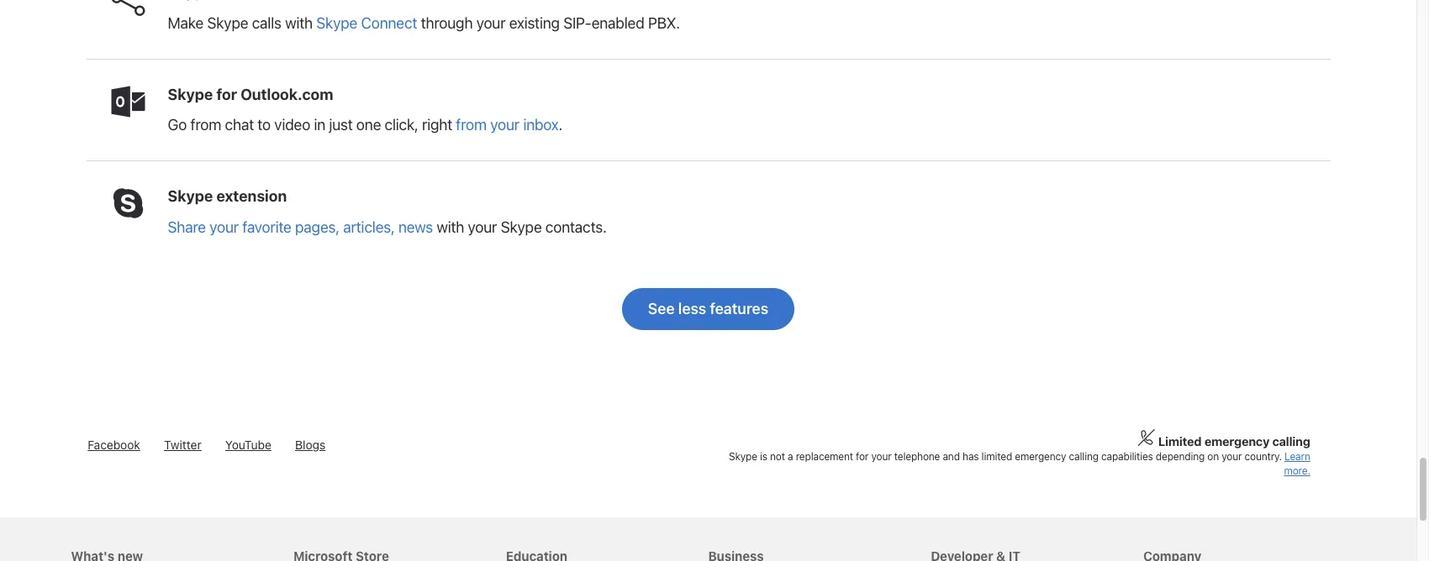 Task type: vqa. For each thing, say whether or not it's contained in the screenshot.
YOUTUBE
yes



Task type: describe. For each thing, give the bounding box(es) containing it.
facebook link
[[88, 438, 140, 453]]

news
[[399, 219, 433, 236]]

click,
[[385, 116, 419, 134]]

0 vertical spatial for
[[216, 85, 237, 103]]

skype connect link
[[316, 14, 417, 32]]

outlook.com
[[241, 85, 333, 103]]

for inside limited emergency calling skype is not a replacement for your telephone and has limited emergency calling capabilities depending on your country. learn more.
[[856, 451, 869, 464]]

twitter link
[[164, 438, 202, 453]]

skype up share
[[168, 188, 213, 206]]

skype up go
[[168, 85, 213, 103]]

connect
[[361, 14, 417, 32]]

.
[[559, 116, 563, 134]]

skype inside limited emergency calling skype is not a replacement for your telephone and has limited emergency calling capabilities depending on your country. learn more.
[[729, 451, 758, 464]]

features
[[710, 300, 769, 318]]

share your favorite pages, articles, news link
[[168, 219, 433, 236]]

1 vertical spatial calling
[[1069, 451, 1099, 464]]

and
[[943, 451, 960, 464]]

chat
[[225, 116, 254, 134]]

enabled
[[592, 14, 645, 32]]

your left existing
[[477, 14, 506, 32]]

capabilities
[[1102, 451, 1154, 464]]

0 horizontal spatial emergency
[[1015, 451, 1067, 464]]

5 heading from the left
[[931, 518, 1124, 562]]

1 heading from the left
[[71, 518, 273, 562]]

footer resource links element
[[0, 518, 1417, 562]]

learn
[[1285, 451, 1311, 464]]

your left telephone
[[872, 451, 892, 464]]

share
[[168, 219, 206, 236]]

2 from from the left
[[456, 116, 487, 134]]

depending
[[1156, 451, 1205, 464]]

3 heading from the left
[[506, 518, 698, 562]]

skype left contacts.
[[501, 219, 542, 236]]

to
[[258, 116, 271, 134]]

limited
[[982, 451, 1013, 464]]


[[111, 187, 145, 221]]

youtube
[[225, 438, 272, 453]]

skype extension
[[168, 188, 287, 206]]

not
[[770, 451, 785, 464]]

share your favorite pages, articles, news with your skype contacts.
[[168, 219, 607, 236]]



Task type: locate. For each thing, give the bounding box(es) containing it.
video
[[274, 116, 310, 134]]

through
[[421, 14, 473, 32]]

skype left connect
[[316, 14, 358, 32]]

6 heading from the left
[[1144, 518, 1336, 562]]

see less features
[[648, 300, 769, 318]]

for right replacement
[[856, 451, 869, 464]]

with right news
[[437, 219, 464, 236]]


[[111, 85, 145, 118]]

0 vertical spatial with
[[285, 14, 313, 32]]

for
[[216, 85, 237, 103], [856, 451, 869, 464]]

contacts.
[[546, 219, 607, 236]]

extension
[[216, 188, 287, 206]]

blogs
[[295, 438, 326, 453]]

with
[[285, 14, 313, 32], [437, 219, 464, 236]]

less
[[679, 300, 707, 318]]

facebook
[[88, 438, 140, 453]]

emergency right limited
[[1015, 451, 1067, 464]]

1 vertical spatial emergency
[[1015, 451, 1067, 464]]

pbx.
[[648, 14, 680, 32]]

1 vertical spatial for
[[856, 451, 869, 464]]

go
[[168, 116, 187, 134]]

youtube link
[[225, 438, 272, 453]]

calling
[[1273, 435, 1311, 449], [1069, 451, 1099, 464]]

emergency
[[1205, 435, 1270, 449], [1015, 451, 1067, 464]]

one
[[356, 116, 381, 134]]

is
[[760, 451, 768, 464]]

calls
[[252, 14, 282, 32]]

favorite
[[242, 219, 292, 236]]

just
[[329, 116, 353, 134]]

0 horizontal spatial for
[[216, 85, 237, 103]]

1 horizontal spatial for
[[856, 451, 869, 464]]

a
[[788, 451, 794, 464]]

make
[[168, 14, 204, 32]]

more.
[[1285, 465, 1311, 478]]

skype for outlook.com
[[168, 85, 333, 103]]

1 from from the left
[[191, 116, 221, 134]]

inbox
[[523, 116, 559, 134]]

telephone
[[895, 451, 941, 464]]

0 horizontal spatial from
[[191, 116, 221, 134]]

1 horizontal spatial emergency
[[1205, 435, 1270, 449]]

1 horizontal spatial calling
[[1273, 435, 1311, 449]]

from your inbox link
[[456, 116, 559, 134]]

with right the calls
[[285, 14, 313, 32]]

your left inbox
[[491, 116, 520, 134]]

make skype calls with skype connect through your existing sip-enabled pbx.
[[168, 14, 680, 32]]

for up chat
[[216, 85, 237, 103]]

in
[[314, 116, 326, 134]]

skype left is
[[729, 451, 758, 464]]

existing
[[509, 14, 560, 32]]

limited emergency calling skype is not a replacement for your telephone and has limited emergency calling capabilities depending on your country. learn more.
[[729, 435, 1311, 478]]

from right go
[[191, 116, 221, 134]]

your right news
[[468, 219, 497, 236]]

see less features button
[[622, 289, 795, 331]]

1 horizontal spatial from
[[456, 116, 487, 134]]

has
[[963, 451, 979, 464]]

go from chat to video in just one click, right from your inbox .
[[168, 116, 563, 134]]

0 vertical spatial emergency
[[1205, 435, 1270, 449]]

right
[[422, 116, 452, 134]]

from right right
[[456, 116, 487, 134]]

2 heading from the left
[[294, 518, 486, 562]]

from
[[191, 116, 221, 134], [456, 116, 487, 134]]

learn more. link
[[1285, 451, 1311, 478]]

blogs link
[[295, 438, 326, 453]]

0 horizontal spatial calling
[[1069, 451, 1099, 464]]

pages,
[[295, 219, 340, 236]]

country.
[[1245, 451, 1282, 464]]

0 horizontal spatial with
[[285, 14, 313, 32]]

your right the on
[[1222, 451, 1242, 464]]

articles,
[[343, 219, 395, 236]]

replacement
[[796, 451, 854, 464]]

calling left capabilities
[[1069, 451, 1099, 464]]

1 vertical spatial with
[[437, 219, 464, 236]]

on
[[1208, 451, 1219, 464]]

see
[[648, 300, 675, 318]]

sip-
[[564, 14, 592, 32]]

skype
[[207, 14, 248, 32], [316, 14, 358, 32], [168, 85, 213, 103], [168, 188, 213, 206], [501, 219, 542, 236], [729, 451, 758, 464]]

skype left the calls
[[207, 14, 248, 32]]

your down skype extension
[[210, 219, 239, 236]]

limited
[[1159, 435, 1202, 449]]

emergency up the on
[[1205, 435, 1270, 449]]

0 vertical spatial calling
[[1273, 435, 1311, 449]]

twitter
[[164, 438, 202, 453]]

your
[[477, 14, 506, 32], [491, 116, 520, 134], [210, 219, 239, 236], [468, 219, 497, 236], [872, 451, 892, 464], [1222, 451, 1242, 464]]

calling up learn
[[1273, 435, 1311, 449]]

4 heading from the left
[[709, 518, 911, 562]]

1 horizontal spatial with
[[437, 219, 464, 236]]

heading
[[71, 518, 273, 562], [294, 518, 486, 562], [506, 518, 698, 562], [709, 518, 911, 562], [931, 518, 1124, 562], [1144, 518, 1336, 562]]



